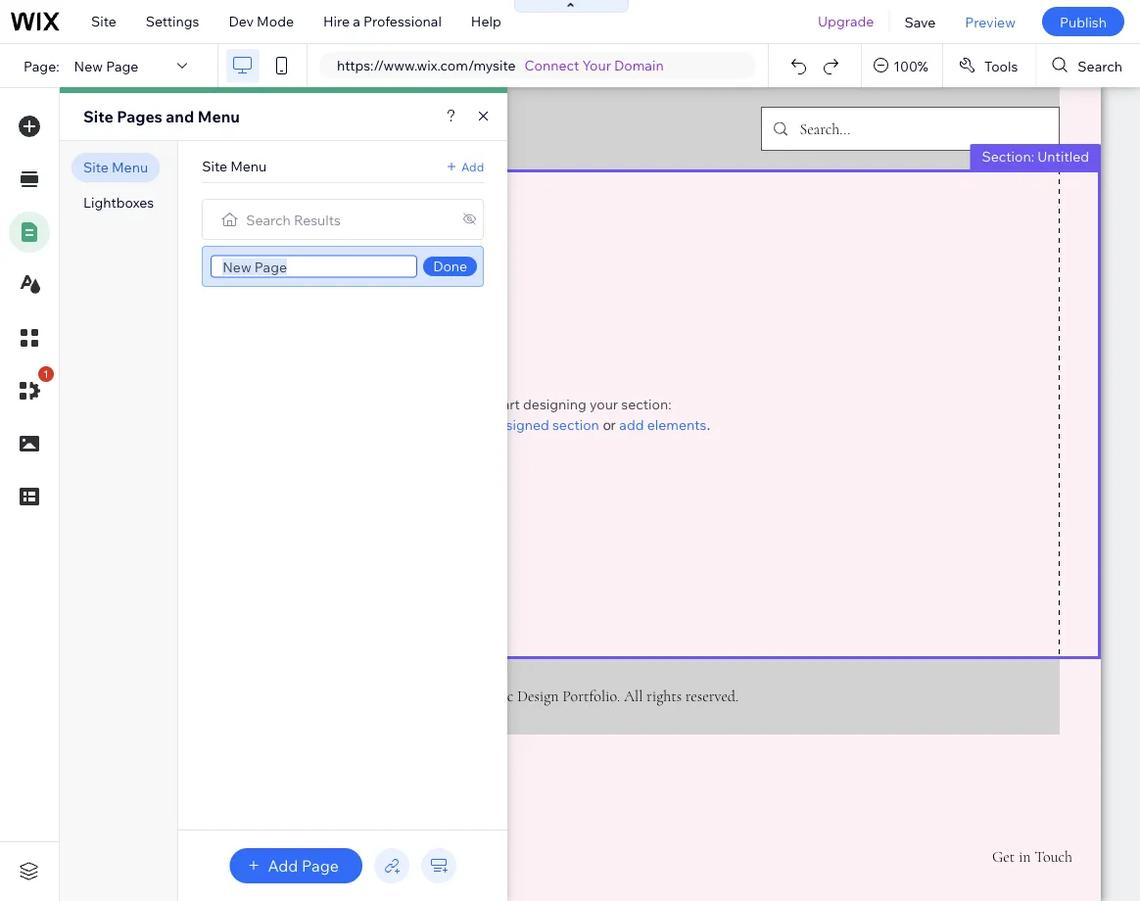 Task type: locate. For each thing, give the bounding box(es) containing it.
menu
[[198, 107, 240, 126], [230, 158, 267, 175], [112, 159, 148, 176]]

tools button
[[944, 44, 1036, 87]]

page
[[106, 57, 139, 74], [302, 856, 339, 876]]

preview button
[[951, 0, 1031, 43]]

search
[[1078, 57, 1123, 74], [246, 211, 291, 228]]

0 horizontal spatial site menu
[[83, 159, 148, 176]]

new
[[74, 57, 103, 74]]

0 vertical spatial page
[[106, 57, 139, 74]]

2 vertical spatial add
[[268, 856, 298, 876]]

dev mode
[[229, 13, 294, 30]]

1 horizontal spatial a
[[479, 416, 487, 433]]

page inside button
[[302, 856, 339, 876]]

lightboxes
[[83, 194, 154, 211]]

1 button
[[9, 366, 54, 412]]

site
[[91, 13, 116, 30], [83, 107, 113, 126], [202, 158, 227, 175], [83, 159, 109, 176]]

site pages and menu
[[83, 107, 240, 126]]

1 vertical spatial page
[[302, 856, 339, 876]]

None text field
[[211, 255, 418, 278]]

search inside button
[[1078, 57, 1123, 74]]

designing
[[523, 395, 587, 413]]

search down publish 'button'
[[1078, 57, 1123, 74]]

100% button
[[863, 44, 943, 87]]

1 horizontal spatial page
[[302, 856, 339, 876]]

0 vertical spatial add
[[461, 159, 484, 174]]

tools
[[985, 57, 1018, 74]]

section
[[553, 416, 600, 433]]

domain
[[614, 57, 664, 74]]

untitled
[[1038, 148, 1090, 165]]

designed
[[490, 416, 550, 433]]

add
[[461, 159, 484, 174], [449, 416, 476, 433], [268, 856, 298, 876]]

1 horizontal spatial search
[[1078, 57, 1123, 74]]

site menu
[[202, 158, 267, 175], [83, 159, 148, 176]]

add
[[620, 416, 644, 433]]

add inside button
[[268, 856, 298, 876]]

search left results
[[246, 211, 291, 228]]

1 vertical spatial add
[[449, 416, 476, 433]]

site up lightboxes
[[83, 159, 109, 176]]

0 horizontal spatial page
[[106, 57, 139, 74]]

0 vertical spatial search
[[1078, 57, 1123, 74]]

start designing your section: add a designed section or add elements .
[[449, 395, 711, 433]]

save
[[905, 13, 936, 30]]

a inside start designing your section: add a designed section or add elements .
[[479, 416, 487, 433]]

1 vertical spatial a
[[479, 416, 487, 433]]

connect
[[525, 57, 580, 74]]

1
[[43, 368, 49, 381]]

add for add page
[[268, 856, 298, 876]]

site menu up lightboxes
[[83, 159, 148, 176]]

add page button
[[230, 849, 363, 884]]

page for add page
[[302, 856, 339, 876]]

site menu up search results
[[202, 158, 267, 175]]

add elements button
[[620, 416, 707, 434]]

0 horizontal spatial search
[[246, 211, 291, 228]]

search for search results
[[246, 211, 291, 228]]

or
[[603, 416, 616, 433]]

1 vertical spatial search
[[246, 211, 291, 228]]

start
[[488, 395, 520, 413]]

a
[[353, 13, 361, 30], [479, 416, 487, 433]]

section:
[[982, 148, 1035, 165]]

your
[[583, 57, 611, 74]]

site up new page
[[91, 13, 116, 30]]

a left designed
[[479, 416, 487, 433]]

a right 'hire'
[[353, 13, 361, 30]]

0 horizontal spatial a
[[353, 13, 361, 30]]



Task type: vqa. For each thing, say whether or not it's contained in the screenshot.
the Your
yes



Task type: describe. For each thing, give the bounding box(es) containing it.
professional
[[364, 13, 442, 30]]

done button
[[424, 257, 477, 276]]

dev
[[229, 13, 254, 30]]

results
[[294, 211, 341, 228]]

menu up search results
[[230, 158, 267, 175]]

and
[[166, 107, 194, 126]]

site down site pages and menu
[[202, 158, 227, 175]]

.
[[707, 416, 711, 433]]

add a designed section button
[[449, 416, 600, 434]]

search for search
[[1078, 57, 1123, 74]]

preview
[[966, 13, 1016, 30]]

upgrade
[[818, 13, 875, 30]]

mode
[[257, 13, 294, 30]]

publish button
[[1043, 7, 1125, 36]]

1 horizontal spatial site menu
[[202, 158, 267, 175]]

hire a professional
[[323, 13, 442, 30]]

site left pages
[[83, 107, 113, 126]]

0 vertical spatial a
[[353, 13, 361, 30]]

publish
[[1060, 13, 1107, 30]]

add for add
[[461, 159, 484, 174]]

search button
[[1037, 44, 1141, 87]]

done
[[433, 258, 468, 275]]

https://www.wix.com/mysite connect your domain
[[337, 57, 664, 74]]

100%
[[894, 57, 929, 74]]

add inside start designing your section: add a designed section or add elements .
[[449, 416, 476, 433]]

settings
[[146, 13, 199, 30]]

help
[[471, 13, 501, 30]]

section: untitled
[[982, 148, 1090, 165]]

add page
[[268, 856, 339, 876]]

search results
[[246, 211, 341, 228]]

section:
[[622, 395, 672, 413]]

hire
[[323, 13, 350, 30]]

page for new page
[[106, 57, 139, 74]]

your
[[590, 395, 618, 413]]

save button
[[890, 0, 951, 43]]

pages
[[117, 107, 162, 126]]

elements
[[647, 416, 707, 433]]

menu right and
[[198, 107, 240, 126]]

new page
[[74, 57, 139, 74]]

https://www.wix.com/mysite
[[337, 57, 516, 74]]

menu up lightboxes
[[112, 159, 148, 176]]



